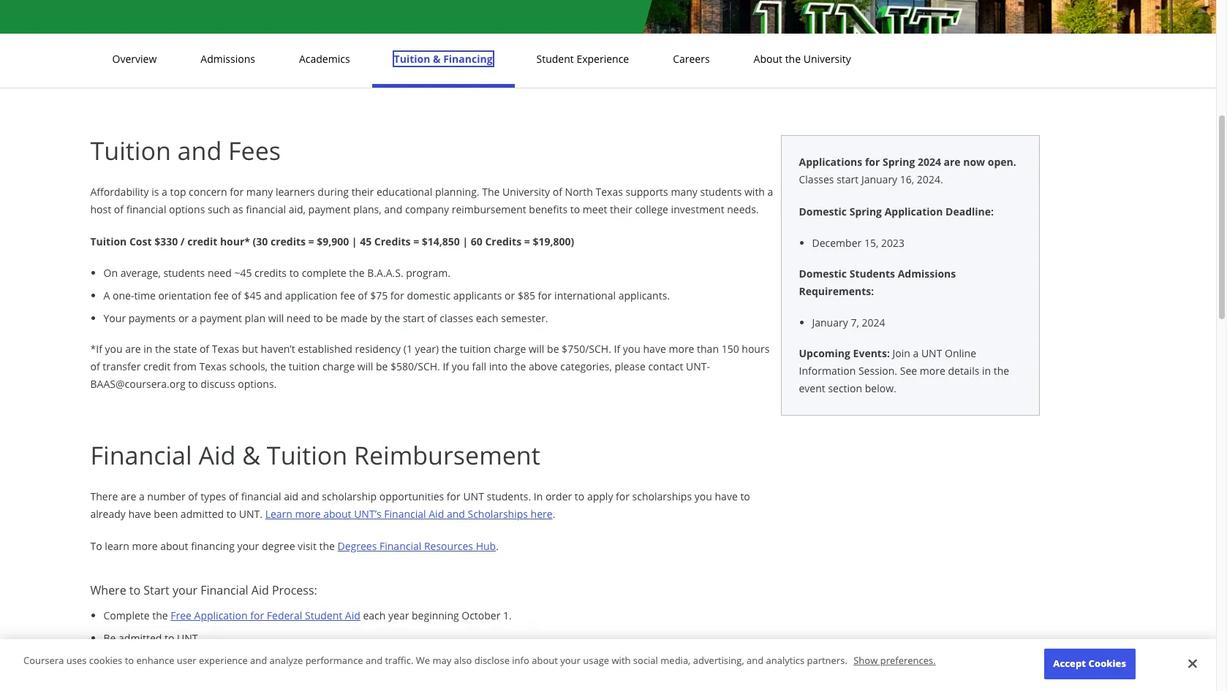 Task type: vqa. For each thing, say whether or not it's contained in the screenshot.
Explore related to Explore
no



Task type: describe. For each thing, give the bounding box(es) containing it.
0 vertical spatial their
[[352, 185, 374, 199]]

applications
[[799, 155, 863, 169]]

aid
[[284, 490, 298, 504]]

1 horizontal spatial &
[[433, 52, 441, 66]]

of left $45
[[232, 289, 241, 303]]

your payments or a payment plan will need to be made by the start of classes each semester.
[[103, 312, 548, 325]]

list item containing be aware that the number of hours you transfer in could impact your maximum hour limit for
[[103, 654, 781, 669]]

aid up types
[[199, 439, 236, 473]]

a right is
[[162, 185, 167, 199]]

be for be admitted to unt.
[[103, 632, 116, 646]]

transfer inside list item
[[295, 655, 333, 669]]

and left analytics
[[747, 655, 764, 668]]

overview link
[[108, 52, 161, 66]]

to inside *if you are in the state of texas but haven't established residency (1 year) the tuition charge will be $750/sch. if you have more than 150 hours of transfer credit from texas schools, the tuition charge will be $580/sch. if you fall into the above categories, please contact unt- baas@coursera.org to discuss options.
[[188, 377, 198, 391]]

2 vertical spatial texas
[[199, 360, 227, 374]]

october
[[462, 609, 501, 623]]

hour
[[487, 655, 510, 669]]

in
[[534, 490, 543, 504]]

students
[[850, 267, 895, 281]]

for inside "affordability is a top concern for many learners during their educational planning. the university of north texas supports many students with a host of financial options such as financial aid, payment plans, and company reimbursement benefits to meet their college investment needs."
[[230, 185, 244, 199]]

aid,
[[289, 203, 306, 217]]

to inside "affordability is a top concern for many learners during their educational planning. the university of north texas supports many students with a host of financial options such as financial aid, payment plans, and company reimbursement benefits to meet their college investment needs."
[[570, 203, 580, 217]]

categories,
[[560, 360, 612, 374]]

haven't
[[261, 342, 295, 356]]

unt inside there are a number of types of financial aid and scholarship opportunities for unt students. in order to apply for scholarships you have to already have been admitted to unt.
[[463, 490, 484, 504]]

unt. inside there are a number of types of financial aid and scholarship opportunities for unt students. in order to apply for scholarships you have to already have been admitted to unt.
[[239, 508, 263, 522]]

details
[[948, 364, 980, 378]]

2024 inside applications for spring 2024 are now open. classes start january 16, 2024.
[[918, 155, 941, 169]]

investment
[[671, 203, 725, 217]]

financial down learn more about unt's financial aid and scholarships here link
[[380, 540, 422, 554]]

aid up the free application for federal student aid link
[[251, 583, 269, 599]]

are inside *if you are in the state of texas but haven't established residency (1 year) the tuition charge will be $750/sch. if you have more than 150 hours of transfer credit from texas schools, the tuition charge will be $580/sch. if you fall into the above categories, please contact unt- baas@coursera.org to discuss options.
[[125, 342, 141, 356]]

plans,
[[353, 203, 382, 217]]

for right limit
[[536, 655, 550, 669]]

2023
[[881, 236, 905, 250]]

0 vertical spatial .
[[553, 508, 555, 522]]

on
[[103, 266, 118, 280]]

0 horizontal spatial &
[[242, 439, 260, 473]]

hours inside *if you are in the state of texas but haven't established residency (1 year) the tuition charge will be $750/sch. if you have more than 150 hours of transfer credit from texas schools, the tuition charge will be $580/sch. if you fall into the above categories, please contact unt- baas@coursera.org to discuss options.
[[742, 342, 770, 356]]

60
[[471, 235, 483, 249]]

0 horizontal spatial admissions
[[201, 52, 255, 66]]

the inside list item
[[349, 266, 365, 280]]

enhance
[[136, 655, 174, 668]]

0 horizontal spatial have
[[128, 508, 151, 522]]

or inside list item
[[505, 289, 515, 303]]

transfer inside *if you are in the state of texas but haven't established residency (1 year) the tuition charge will be $750/sch. if you have more than 150 hours of transfer credit from texas schools, the tuition charge will be $580/sch. if you fall into the above categories, please contact unt- baas@coursera.org to discuss options.
[[103, 360, 141, 374]]

satisfactory
[[552, 655, 608, 669]]

unt's
[[354, 508, 382, 522]]

2 fee from the left
[[340, 289, 355, 303]]

1 vertical spatial spring
[[850, 205, 882, 219]]

be admitted to unt. list item
[[103, 631, 781, 647]]

to learn more about financing your degree visit the degrees financial resources hub .
[[90, 540, 499, 554]]

you left fall
[[452, 360, 469, 374]]

list item containing complete the
[[103, 609, 781, 624]]

of inside 'list item'
[[427, 312, 437, 325]]

aware
[[119, 655, 148, 669]]

applicants.
[[619, 289, 670, 303]]

list containing on average, students need ~45 credits to complete the b.a.a.s. program.
[[96, 266, 781, 326]]

1 many from the left
[[246, 185, 273, 199]]

$580/sch.
[[391, 360, 440, 374]]

1 vertical spatial about
[[160, 540, 188, 554]]

visit
[[298, 540, 317, 554]]

from
[[173, 360, 197, 374]]

on average, students need ~45 credits to complete the b.a.a.s. program.
[[103, 266, 451, 280]]

there are a number of types of financial aid and scholarship opportunities for unt students. in order to apply for scholarships you have to already have been admitted to unt.
[[90, 490, 750, 522]]

2 horizontal spatial will
[[529, 342, 544, 356]]

the right that
[[172, 655, 188, 669]]

info
[[512, 655, 529, 668]]

made
[[340, 312, 368, 325]]

order
[[546, 490, 572, 504]]

and inside "affordability is a top concern for many learners during their educational planning. the university of north texas supports many students with a host of financial options such as financial aid, payment plans, and company reimbursement benefits to meet their college investment needs."
[[384, 203, 403, 217]]

financial down financing
[[201, 583, 248, 599]]

financial inside there are a number of types of financial aid and scholarship opportunities for unt students. in order to apply for scholarships you have to already have been admitted to unt.
[[241, 490, 281, 504]]

satisfactory academic progress link
[[552, 655, 701, 669]]

university inside "affordability is a top concern for many learners during their educational planning. the university of north texas supports many students with a host of financial options such as financial aid, payment plans, and company reimbursement benefits to meet their college investment needs."
[[502, 185, 550, 199]]

of down affordability
[[114, 203, 124, 217]]

more inside *if you are in the state of texas but haven't established residency (1 year) the tuition charge will be $750/sch. if you have more than 150 hours of transfer credit from texas schools, the tuition charge will be $580/sch. if you fall into the above categories, please contact unt- baas@coursera.org to discuss options.
[[669, 342, 694, 356]]

financial up there on the bottom left
[[90, 439, 192, 473]]

start inside applications for spring 2024 are now open. classes start january 16, 2024.
[[837, 173, 859, 187]]

2 credits from the left
[[485, 235, 522, 249]]

we
[[416, 655, 430, 668]]

here
[[531, 508, 553, 522]]

classes
[[440, 312, 473, 325]]

december 15, 2023 list item
[[812, 236, 1021, 251]]

domestic students admissions requirements:
[[799, 267, 956, 298]]

$14,850
[[422, 235, 460, 249]]

tuition and fees
[[90, 134, 281, 167]]

of right state
[[200, 342, 209, 356]]

north
[[565, 185, 593, 199]]

accept cookies button
[[1044, 650, 1136, 680]]

your
[[103, 312, 126, 325]]

domestic spring application deadline:
[[799, 205, 994, 219]]

top
[[170, 185, 186, 199]]

student inside list
[[305, 609, 342, 623]]

to inside 'list item'
[[313, 312, 323, 325]]

college
[[635, 203, 669, 217]]

now
[[963, 155, 985, 169]]

you inside there are a number of types of financial aid and scholarship opportunities for unt students. in order to apply for scholarships you have to already have been admitted to unt.
[[695, 490, 712, 504]]

admissions inside domestic students admissions requirements:
[[898, 267, 956, 281]]

benefits
[[529, 203, 568, 217]]

a inside join a unt online information session. see more details in the event section below.
[[913, 347, 919, 361]]

student experience
[[537, 52, 629, 66]]

number inside list
[[191, 655, 229, 669]]

your right impact
[[411, 655, 433, 669]]

you inside list
[[274, 655, 292, 669]]

domestic for domestic spring application deadline:
[[799, 205, 847, 219]]

a one-time orientation fee of $45 and application fee of $75 for domestic applicants or $85 for international applicants. list item
[[103, 288, 781, 304]]

by
[[370, 312, 382, 325]]

for right apply
[[616, 490, 630, 504]]

1 vertical spatial hours
[[244, 655, 272, 669]]

may
[[433, 655, 452, 668]]

in inside *if you are in the state of texas but haven't established residency (1 year) the tuition charge will be $750/sch. if you have more than 150 hours of transfer credit from texas schools, the tuition charge will be $580/sch. if you fall into the above categories, please contact unt- baas@coursera.org to discuss options.
[[144, 342, 152, 356]]

7,
[[851, 316, 859, 330]]

and left traffic.
[[366, 655, 383, 668]]

2024 inside january 7, 2024 list item
[[862, 316, 885, 330]]

the right into
[[510, 360, 526, 374]]

tuition up aid
[[267, 439, 348, 473]]

the inside 'list item'
[[384, 312, 400, 325]]

aid down opportunities
[[429, 508, 444, 522]]

0 horizontal spatial charge
[[323, 360, 355, 374]]

payment inside "affordability is a top concern for many learners during their educational planning. the university of north texas supports many students with a host of financial options such as financial aid, payment plans, and company reimbursement benefits to meet their college investment needs."
[[308, 203, 351, 217]]

your left degree
[[237, 540, 259, 554]]

is
[[152, 185, 159, 199]]

and inside list item
[[264, 289, 282, 303]]

baas@coursera.org
[[90, 377, 185, 391]]

careers
[[673, 52, 710, 66]]

*if you are in the state of texas but haven't established residency (1 year) the tuition charge will be $750/sch. if you have more than 150 hours of transfer credit from texas schools, the tuition charge will be $580/sch. if you fall into the above categories, please contact unt- baas@coursera.org to discuss options.
[[90, 342, 770, 391]]

you right *if
[[105, 342, 123, 356]]

to
[[90, 540, 102, 554]]

impact
[[376, 655, 408, 669]]

more inside join a unt online information session. see more details in the event section below.
[[920, 364, 946, 378]]

in for join a unt online information session. see more details in the event section below.
[[982, 364, 991, 378]]

1 credits from the left
[[374, 235, 411, 249]]

orientation
[[158, 289, 211, 303]]

0 horizontal spatial tuition
[[289, 360, 320, 374]]

social
[[633, 655, 658, 668]]

list containing complete the
[[96, 609, 781, 692]]

complete
[[302, 266, 346, 280]]

1.
[[503, 609, 512, 623]]

maximum
[[436, 655, 484, 669]]

and up concern
[[177, 134, 222, 167]]

online
[[945, 347, 977, 361]]

established
[[298, 342, 353, 356]]

1 horizontal spatial will
[[358, 360, 373, 374]]

degrees
[[338, 540, 377, 554]]

tuition for tuition cost $330 / credit hour* (30 credits = $9,900 | 45 credits = $14,850 | 60 credits = $19,800)
[[90, 235, 127, 249]]

learn
[[105, 540, 129, 554]]

as
[[233, 203, 243, 217]]

types
[[201, 490, 226, 504]]

there
[[90, 490, 118, 504]]

for right $85 at the top of the page
[[538, 289, 552, 303]]

payment inside 'list item'
[[200, 312, 242, 325]]

show preferences. link
[[854, 655, 936, 668]]

program.
[[406, 266, 451, 280]]

financial down opportunities
[[384, 508, 426, 522]]

the down haven't at the left of page
[[270, 360, 286, 374]]

where
[[90, 583, 126, 599]]

apply
[[587, 490, 613, 504]]

of right types
[[229, 490, 239, 504]]

1 horizontal spatial if
[[614, 342, 620, 356]]

you up please
[[623, 342, 641, 356]]

be inside 'list item'
[[326, 312, 338, 325]]

careers link
[[669, 52, 714, 66]]

free
[[171, 609, 192, 623]]

for left federal at the left bottom
[[250, 609, 264, 623]]

information
[[799, 364, 856, 378]]

with for students
[[745, 185, 765, 199]]

2 horizontal spatial be
[[547, 342, 559, 356]]

the right year)
[[442, 342, 457, 356]]

1 horizontal spatial their
[[610, 203, 633, 217]]

0 vertical spatial student
[[537, 52, 574, 66]]

45
[[360, 235, 372, 249]]

for down reimbursement
[[447, 490, 461, 504]]

start inside 'list item'
[[403, 312, 425, 325]]

2024.
[[917, 173, 943, 187]]

join a unt online information session. see more details in the event section below.
[[799, 347, 1010, 396]]

are inside applications for spring 2024 are now open. classes start january 16, 2024.
[[944, 155, 961, 169]]

planning.
[[435, 185, 479, 199]]

more right learn
[[132, 540, 158, 554]]

0 vertical spatial charge
[[494, 342, 526, 356]]

0 vertical spatial tuition
[[460, 342, 491, 356]]

b.a.a.s.
[[367, 266, 404, 280]]

or inside 'list item'
[[178, 312, 189, 325]]

admissions link
[[196, 52, 260, 66]]



Task type: locate. For each thing, give the bounding box(es) containing it.
media,
[[661, 655, 691, 668]]

below.
[[865, 382, 897, 396]]

0 horizontal spatial transfer
[[103, 360, 141, 374]]

0 vertical spatial application
[[885, 205, 943, 219]]

2 horizontal spatial .
[[701, 655, 704, 669]]

be up cookies
[[103, 632, 116, 646]]

$330
[[154, 235, 178, 249]]

& left financing
[[433, 52, 441, 66]]

and left analyze at left bottom
[[250, 655, 267, 668]]

0 horizontal spatial payment
[[200, 312, 242, 325]]

in for be aware that the number of hours you transfer in could impact your maximum hour limit for satisfactory academic progress .
[[335, 655, 344, 669]]

many left learners
[[246, 185, 273, 199]]

of up benefits
[[553, 185, 562, 199]]

list
[[96, 266, 781, 326], [96, 609, 781, 692]]

| left 45 at left top
[[352, 235, 357, 249]]

of down *if
[[90, 360, 100, 374]]

payment
[[308, 203, 351, 217], [200, 312, 242, 325]]

1 vertical spatial list
[[96, 609, 781, 692]]

1 = from the left
[[308, 235, 314, 249]]

need inside 'list item'
[[287, 312, 311, 325]]

1 vertical spatial texas
[[212, 342, 239, 356]]

0 vertical spatial hours
[[742, 342, 770, 356]]

aid
[[199, 439, 236, 473], [429, 508, 444, 522], [251, 583, 269, 599], [345, 609, 360, 623]]

and down educational
[[384, 203, 403, 217]]

0 vertical spatial be
[[326, 312, 338, 325]]

2 list from the top
[[96, 609, 781, 692]]

1 vertical spatial be
[[103, 655, 116, 669]]

but
[[242, 342, 258, 356]]

1 horizontal spatial be
[[376, 360, 388, 374]]

1 vertical spatial their
[[610, 203, 633, 217]]

be inside list item
[[103, 632, 116, 646]]

0 horizontal spatial fee
[[214, 289, 229, 303]]

are inside there are a number of types of financial aid and scholarship opportunities for unt students. in order to apply for scholarships you have to already have been admitted to unt.
[[121, 490, 136, 504]]

0 vertical spatial university
[[804, 52, 851, 66]]

2 vertical spatial are
[[121, 490, 136, 504]]

academics link
[[295, 52, 354, 66]]

more up contact
[[669, 342, 694, 356]]

0 horizontal spatial unt
[[463, 490, 484, 504]]

0 vertical spatial about
[[323, 508, 351, 522]]

0 horizontal spatial credit
[[143, 360, 171, 374]]

of left types
[[188, 490, 198, 504]]

students up the needs.
[[700, 185, 742, 199]]

financial right as
[[246, 203, 286, 217]]

be
[[326, 312, 338, 325], [547, 342, 559, 356], [376, 360, 388, 374]]

traffic.
[[385, 655, 414, 668]]

1 horizontal spatial fee
[[340, 289, 355, 303]]

1 horizontal spatial credits
[[485, 235, 522, 249]]

on average, students need ~45 credits to complete the b.a.a.s. program. list item
[[103, 266, 781, 281]]

to inside privacy alert dialog
[[125, 655, 134, 668]]

or left $85 at the top of the page
[[505, 289, 515, 303]]

a right there on the bottom left
[[139, 490, 145, 504]]

for right applications
[[865, 155, 880, 169]]

start
[[144, 583, 170, 599]]

tuition
[[394, 52, 430, 66], [90, 134, 171, 167], [90, 235, 127, 249], [267, 439, 348, 473]]

for inside applications for spring 2024 are now open. classes start january 16, 2024.
[[865, 155, 880, 169]]

about right info
[[532, 655, 558, 668]]

complete the free application for federal student aid each year beginning october 1.
[[103, 609, 512, 623]]

january inside list item
[[812, 316, 848, 330]]

options.
[[238, 377, 277, 391]]

affordability
[[90, 185, 149, 199]]

more
[[669, 342, 694, 356], [920, 364, 946, 378], [295, 508, 321, 522], [132, 540, 158, 554]]

0 vertical spatial spring
[[883, 155, 915, 169]]

1 horizontal spatial students
[[700, 185, 742, 199]]

list item up be admitted to unt. list item
[[103, 609, 781, 624]]

admitted
[[181, 508, 224, 522], [119, 632, 162, 646]]

accept cookies
[[1054, 658, 1126, 671]]

1 horizontal spatial university
[[804, 52, 851, 66]]

partners.
[[807, 655, 848, 668]]

1 horizontal spatial many
[[671, 185, 698, 199]]

experience
[[577, 52, 629, 66]]

financial down is
[[126, 203, 166, 217]]

such
[[208, 203, 230, 217]]

be left made
[[326, 312, 338, 325]]

upcoming
[[799, 347, 851, 361]]

in left "could"
[[335, 655, 344, 669]]

1 horizontal spatial transfer
[[295, 655, 333, 669]]

.
[[553, 508, 555, 522], [496, 540, 499, 554], [701, 655, 704, 669]]

1 vertical spatial domestic
[[799, 267, 847, 281]]

2 vertical spatial be
[[376, 360, 388, 374]]

opportunities
[[379, 490, 444, 504]]

1 vertical spatial start
[[403, 312, 425, 325]]

in
[[144, 342, 152, 356], [982, 364, 991, 378], [335, 655, 344, 669]]

1 vertical spatial 2024
[[862, 316, 885, 330]]

credits inside list item
[[255, 266, 287, 280]]

unt inside join a unt online information session. see more details in the event section below.
[[922, 347, 942, 361]]

1 horizontal spatial tuition
[[460, 342, 491, 356]]

privacy alert dialog
[[0, 640, 1216, 692]]

your inside privacy alert dialog
[[560, 655, 581, 668]]

hour*
[[220, 235, 250, 249]]

hours
[[742, 342, 770, 356], [244, 655, 272, 669]]

financing
[[443, 52, 493, 66]]

overview
[[112, 52, 157, 66]]

2 many from the left
[[671, 185, 698, 199]]

spring up 15,
[[850, 205, 882, 219]]

2 horizontal spatial have
[[715, 490, 738, 504]]

2 be from the top
[[103, 655, 116, 669]]

into
[[489, 360, 508, 374]]

of down the domestic
[[427, 312, 437, 325]]

0 horizontal spatial their
[[352, 185, 374, 199]]

. inside list
[[701, 655, 704, 669]]

in inside join a unt online information session. see more details in the event section below.
[[982, 364, 991, 378]]

the right about
[[785, 52, 801, 66]]

unt.
[[239, 508, 263, 522], [177, 632, 201, 646]]

you right scholarships
[[695, 490, 712, 504]]

0 horizontal spatial students
[[163, 266, 205, 280]]

financial up learn
[[241, 490, 281, 504]]

1 horizontal spatial each
[[476, 312, 499, 325]]

aid inside list
[[345, 609, 360, 623]]

deadline:
[[946, 205, 994, 219]]

1 vertical spatial if
[[443, 360, 449, 374]]

0 vertical spatial transfer
[[103, 360, 141, 374]]

1 horizontal spatial |
[[463, 235, 468, 249]]

cookies
[[1089, 658, 1126, 671]]

2 | from the left
[[463, 235, 468, 249]]

1 horizontal spatial charge
[[494, 342, 526, 356]]

0 vertical spatial domestic
[[799, 205, 847, 219]]

1 fee from the left
[[214, 289, 229, 303]]

1 horizontal spatial .
[[553, 508, 555, 522]]

user
[[177, 655, 196, 668]]

if
[[614, 342, 620, 356], [443, 360, 449, 374]]

for up as
[[230, 185, 244, 199]]

| left 60 at the left top
[[463, 235, 468, 249]]

student down process:
[[305, 609, 342, 623]]

than
[[697, 342, 719, 356]]

1 vertical spatial unt
[[463, 490, 484, 504]]

transfer up baas@coursera.org at the bottom of page
[[103, 360, 141, 374]]

with up the needs.
[[745, 185, 765, 199]]

upcoming events:
[[799, 347, 890, 361]]

application up 'december 15, 2023' "list item"
[[885, 205, 943, 219]]

credits right (30
[[271, 235, 306, 249]]

january inside applications for spring 2024 are now open. classes start january 16, 2024.
[[862, 173, 898, 187]]

session.
[[859, 364, 898, 378]]

1 vertical spatial list item
[[103, 654, 781, 669]]

the left free
[[152, 609, 168, 623]]

0 vertical spatial in
[[144, 342, 152, 356]]

2 vertical spatial .
[[701, 655, 704, 669]]

transfer down complete the free application for federal student aid each year beginning october 1.
[[295, 655, 333, 669]]

number
[[147, 490, 186, 504], [191, 655, 229, 669]]

are up baas@coursera.org at the bottom of page
[[125, 342, 141, 356]]

have right scholarships
[[715, 490, 738, 504]]

january 7, 2024 list item
[[812, 315, 1021, 331]]

resources
[[424, 540, 473, 554]]

1 horizontal spatial admitted
[[181, 508, 224, 522]]

are left now
[[944, 155, 961, 169]]

tuition down established
[[289, 360, 320, 374]]

you down federal at the left bottom
[[274, 655, 292, 669]]

need down 'application'
[[287, 312, 311, 325]]

unt up scholarships
[[463, 490, 484, 504]]

plan
[[245, 312, 266, 325]]

average,
[[120, 266, 161, 280]]

have for to
[[715, 490, 738, 504]]

1 vertical spatial university
[[502, 185, 550, 199]]

1 vertical spatial need
[[287, 312, 311, 325]]

about inside privacy alert dialog
[[532, 655, 558, 668]]

0 horizontal spatial unt.
[[177, 632, 201, 646]]

credit up baas@coursera.org at the bottom of page
[[143, 360, 171, 374]]

application
[[285, 289, 338, 303]]

have for more
[[643, 342, 666, 356]]

free application for federal student aid link
[[171, 609, 360, 623]]

scholarships
[[632, 490, 692, 504]]

. down the order
[[553, 508, 555, 522]]

2024 up "2024."
[[918, 155, 941, 169]]

2 list item from the top
[[103, 654, 781, 669]]

0 horizontal spatial if
[[443, 360, 449, 374]]

1 vertical spatial tuition
[[289, 360, 320, 374]]

hours right 150
[[742, 342, 770, 356]]

scholarship
[[322, 490, 377, 504]]

1 vertical spatial application
[[194, 609, 248, 623]]

0 horizontal spatial credits
[[374, 235, 411, 249]]

complete
[[103, 609, 150, 623]]

1 vertical spatial unt.
[[177, 632, 201, 646]]

1 be from the top
[[103, 632, 116, 646]]

1 list from the top
[[96, 266, 781, 326]]

and up "resources"
[[447, 508, 465, 522]]

1 vertical spatial &
[[242, 439, 260, 473]]

texas inside "affordability is a top concern for many learners during their educational planning. the university of north texas supports many students with a host of financial options such as financial aid, payment plans, and company reimbursement benefits to meet their college investment needs."
[[596, 185, 623, 199]]

your payments or a payment plan will need to be made by the start of classes each semester. list item
[[103, 311, 781, 326]]

1 horizontal spatial in
[[335, 655, 344, 669]]

december
[[812, 236, 862, 250]]

that
[[150, 655, 170, 669]]

number right that
[[191, 655, 229, 669]]

0 horizontal spatial in
[[144, 342, 152, 356]]

charge up into
[[494, 342, 526, 356]]

domestic for domestic students admissions requirements:
[[799, 267, 847, 281]]

number inside there are a number of types of financial aid and scholarship opportunities for unt students. in order to apply for scholarships you have to already have been admitted to unt.
[[147, 490, 186, 504]]

payments
[[129, 312, 176, 325]]

payment left plan
[[200, 312, 242, 325]]

if up please
[[614, 342, 620, 356]]

the inside join a unt online information session. see more details in the event section below.
[[994, 364, 1010, 378]]

2 horizontal spatial about
[[532, 655, 558, 668]]

1 horizontal spatial admissions
[[898, 267, 956, 281]]

0 horizontal spatial hours
[[244, 655, 272, 669]]

0 vertical spatial 2024
[[918, 155, 941, 169]]

the left state
[[155, 342, 171, 356]]

with inside "affordability is a top concern for many learners during their educational planning. the university of north texas supports many students with a host of financial options such as financial aid, payment plans, and company reimbursement benefits to meet their college investment needs."
[[745, 185, 765, 199]]

for right $75
[[390, 289, 404, 303]]

progress
[[659, 655, 701, 669]]

1 horizontal spatial =
[[413, 235, 419, 249]]

0 vertical spatial will
[[268, 312, 284, 325]]

0 horizontal spatial many
[[246, 185, 273, 199]]

are right there on the bottom left
[[121, 490, 136, 504]]

with inside privacy alert dialog
[[612, 655, 631, 668]]

payment down during
[[308, 203, 351, 217]]

of left $75
[[358, 289, 368, 303]]

students up orientation
[[163, 266, 205, 280]]

your up free
[[173, 583, 197, 599]]

each inside your payments or a payment plan will need to be made by the start of classes each semester. 'list item'
[[476, 312, 499, 325]]

1 horizontal spatial credit
[[187, 235, 217, 249]]

1 horizontal spatial january
[[862, 173, 898, 187]]

= left $19,800)
[[524, 235, 530, 249]]

december 15, 2023
[[812, 236, 905, 250]]

1 horizontal spatial student
[[537, 52, 574, 66]]

0 vertical spatial january
[[862, 173, 898, 187]]

your left the usage
[[560, 655, 581, 668]]

january left 7,
[[812, 316, 848, 330]]

coursera uses cookies to enhance user experience and analyze performance and traffic. we may also disclose info about your usage with social media, advertising, and analytics partners. show preferences.
[[23, 655, 936, 668]]

unt. inside list item
[[177, 632, 201, 646]]

0 vertical spatial or
[[505, 289, 515, 303]]

texas up meet
[[596, 185, 623, 199]]

1 | from the left
[[352, 235, 357, 249]]

degrees financial resources hub link
[[338, 540, 496, 554]]

will inside 'list item'
[[268, 312, 284, 325]]

= left $14,850 at left top
[[413, 235, 419, 249]]

a left classes
[[768, 185, 773, 199]]

event
[[799, 382, 826, 396]]

0 horizontal spatial with
[[612, 655, 631, 668]]

admitted down types
[[181, 508, 224, 522]]

student left experience
[[537, 52, 574, 66]]

learn more about unt's financial aid and scholarships here .
[[265, 508, 555, 522]]

1 vertical spatial be
[[547, 342, 559, 356]]

0 horizontal spatial be
[[326, 312, 338, 325]]

texas up the discuss
[[199, 360, 227, 374]]

1 domestic from the top
[[799, 205, 847, 219]]

a one-time orientation fee of $45 and application fee of $75 for domestic applicants or $85 for international applicants.
[[103, 289, 670, 303]]

their up plans,
[[352, 185, 374, 199]]

1 vertical spatial credit
[[143, 360, 171, 374]]

0 vertical spatial credits
[[271, 235, 306, 249]]

have
[[643, 342, 666, 356], [715, 490, 738, 504], [128, 508, 151, 522]]

2 horizontal spatial in
[[982, 364, 991, 378]]

a inside your payments or a payment plan will need to be made by the start of classes each semester. 'list item'
[[191, 312, 197, 325]]

and inside there are a number of types of financial aid and scholarship opportunities for unt students. in order to apply for scholarships you have to already have been admitted to unt.
[[301, 490, 319, 504]]

accept
[[1054, 658, 1086, 671]]

more down aid
[[295, 508, 321, 522]]

will up the above
[[529, 342, 544, 356]]

=
[[308, 235, 314, 249], [413, 235, 419, 249], [524, 235, 530, 249]]

0 vertical spatial need
[[208, 266, 232, 280]]

spring
[[883, 155, 915, 169], [850, 205, 882, 219]]

1 horizontal spatial payment
[[308, 203, 351, 217]]

admitted inside there are a number of types of financial aid and scholarship opportunities for unt students. in order to apply for scholarships you have to already have been admitted to unt.
[[181, 508, 224, 522]]

1 vertical spatial will
[[529, 342, 544, 356]]

0 horizontal spatial about
[[160, 540, 188, 554]]

a
[[162, 185, 167, 199], [768, 185, 773, 199], [191, 312, 197, 325], [913, 347, 919, 361], [139, 490, 145, 504]]

financial
[[90, 439, 192, 473], [384, 508, 426, 522], [380, 540, 422, 554], [201, 583, 248, 599]]

texas
[[596, 185, 623, 199], [212, 342, 239, 356], [199, 360, 227, 374]]

spring inside applications for spring 2024 are now open. classes start january 16, 2024.
[[883, 155, 915, 169]]

domestic
[[407, 289, 451, 303]]

1 horizontal spatial have
[[643, 342, 666, 356]]

credits right ~45
[[255, 266, 287, 280]]

fee up made
[[340, 289, 355, 303]]

$9,900
[[317, 235, 349, 249]]

0 horizontal spatial admitted
[[119, 632, 162, 646]]

show
[[854, 655, 878, 668]]

domestic up requirements:
[[799, 267, 847, 281]]

students inside "affordability is a top concern for many learners during their educational planning. the university of north texas supports many students with a host of financial options such as financial aid, payment plans, and company reimbursement benefits to meet their college investment needs."
[[700, 185, 742, 199]]

educational
[[377, 185, 432, 199]]

the right visit
[[319, 540, 335, 554]]

1 vertical spatial each
[[363, 609, 386, 623]]

spring up 16,
[[883, 155, 915, 169]]

0 horizontal spatial each
[[363, 609, 386, 623]]

0 vertical spatial admissions
[[201, 52, 255, 66]]

where to start your financial aid process:
[[90, 583, 317, 599]]

disclose
[[474, 655, 510, 668]]

with
[[745, 185, 765, 199], [612, 655, 631, 668]]

about
[[754, 52, 783, 66]]

tuition up fall
[[460, 342, 491, 356]]

unt
[[922, 347, 942, 361], [463, 490, 484, 504]]

domestic down classes
[[799, 205, 847, 219]]

1 vertical spatial admissions
[[898, 267, 956, 281]]

0 vertical spatial list item
[[103, 609, 781, 624]]

start down the domestic
[[403, 312, 425, 325]]

join
[[893, 347, 911, 361]]

the right by
[[384, 312, 400, 325]]

2 vertical spatial in
[[335, 655, 344, 669]]

0 horizontal spatial .
[[496, 540, 499, 554]]

have inside *if you are in the state of texas but haven't established residency (1 year) the tuition charge will be $750/sch. if you have more than 150 hours of transfer credit from texas schools, the tuition charge will be $580/sch. if you fall into the above categories, please contact unt- baas@coursera.org to discuss options.
[[643, 342, 666, 356]]

tuition for tuition and fees
[[90, 134, 171, 167]]

of right 'user'
[[232, 655, 241, 669]]

university up benefits
[[502, 185, 550, 199]]

0 vertical spatial if
[[614, 342, 620, 356]]

credit inside *if you are in the state of texas but haven't established residency (1 year) the tuition charge will be $750/sch. if you have more than 150 hours of transfer credit from texas schools, the tuition charge will be $580/sch. if you fall into the above categories, please contact unt- baas@coursera.org to discuss options.
[[143, 360, 171, 374]]

section
[[828, 382, 862, 396]]

be aware that the number of hours you transfer in could impact your maximum hour limit for satisfactory academic progress .
[[103, 655, 704, 669]]

federal
[[267, 609, 302, 623]]

1 list item from the top
[[103, 609, 781, 624]]

0 vertical spatial be
[[103, 632, 116, 646]]

3 = from the left
[[524, 235, 530, 249]]

a inside there are a number of types of financial aid and scholarship opportunities for unt students. in order to apply for scholarships you have to already have been admitted to unt.
[[139, 490, 145, 504]]

1 vertical spatial with
[[612, 655, 631, 668]]

&
[[433, 52, 441, 66], [242, 439, 260, 473]]

uses
[[66, 655, 87, 668]]

open.
[[988, 155, 1017, 169]]

0 vertical spatial have
[[643, 342, 666, 356]]

0 horizontal spatial or
[[178, 312, 189, 325]]

2 = from the left
[[413, 235, 419, 249]]

in right details on the bottom of the page
[[982, 364, 991, 378]]

1 vertical spatial .
[[496, 540, 499, 554]]

learn more about unt's financial aid and scholarships here link
[[265, 508, 553, 522]]

with left "social" at the bottom right of the page
[[612, 655, 631, 668]]

students inside list item
[[163, 266, 205, 280]]

2 domestic from the top
[[799, 267, 847, 281]]

with for usage
[[612, 655, 631, 668]]

1 vertical spatial students
[[163, 266, 205, 280]]

about the university
[[754, 52, 851, 66]]

tuition for tuition & financing
[[394, 52, 430, 66]]

need
[[208, 266, 232, 280], [287, 312, 311, 325]]

list item
[[103, 609, 781, 624], [103, 654, 781, 669]]

classes
[[799, 173, 834, 187]]

need inside list item
[[208, 266, 232, 280]]

please
[[615, 360, 646, 374]]

scholarships
[[468, 508, 528, 522]]

2024 right 7,
[[862, 316, 885, 330]]

domestic inside domestic students admissions requirements:
[[799, 267, 847, 281]]

admitted inside list item
[[119, 632, 162, 646]]

0 horizontal spatial will
[[268, 312, 284, 325]]

be down the residency at the left of the page
[[376, 360, 388, 374]]

0 vertical spatial credit
[[187, 235, 217, 249]]

options
[[169, 203, 205, 217]]

. down scholarships
[[496, 540, 499, 554]]

meet
[[583, 203, 607, 217]]

financial
[[126, 203, 166, 217], [246, 203, 286, 217], [241, 490, 281, 504]]

0 horizontal spatial |
[[352, 235, 357, 249]]

be for be aware that the number of hours you transfer in could impact your maximum hour limit for satisfactory academic progress .
[[103, 655, 116, 669]]



